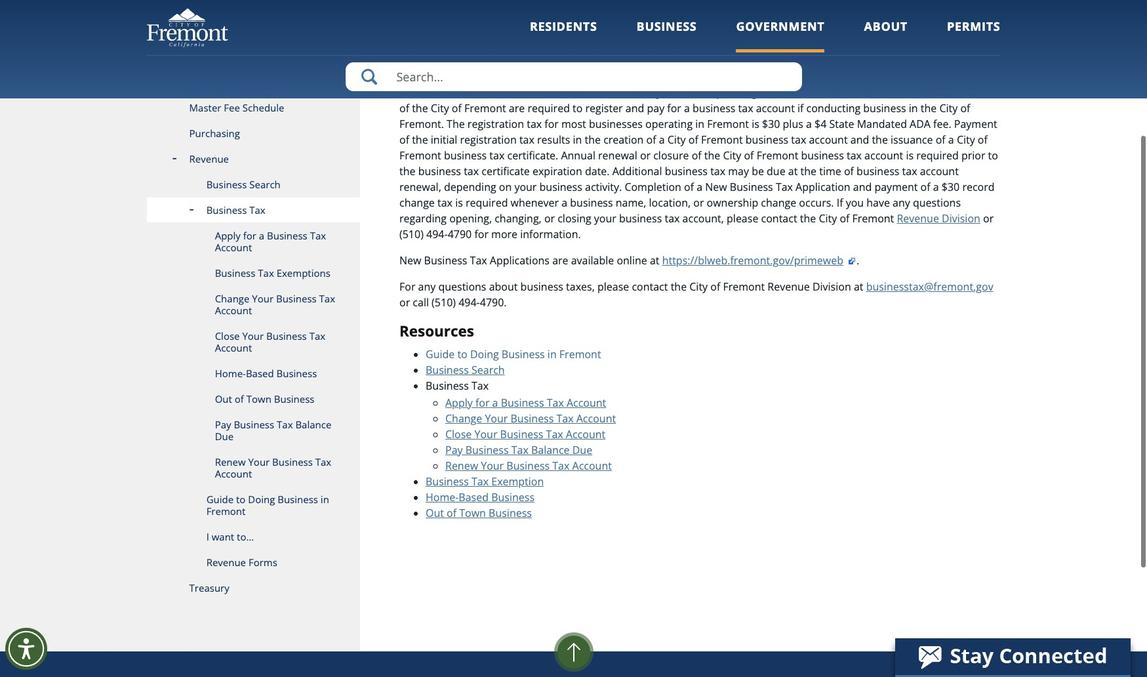 Task type: locate. For each thing, give the bounding box(es) containing it.
business search link down "resources"
[[426, 362, 505, 377]]

+ link
[[976, 50, 991, 62]]

ada
[[910, 117, 931, 131]]

fremont
[[465, 101, 506, 115], [707, 117, 749, 131], [701, 132, 743, 147], [400, 148, 441, 163], [757, 148, 799, 163], [853, 211, 894, 226], [723, 279, 765, 294], [560, 347, 601, 361], [206, 505, 246, 518]]

0 vertical spatial change
[[215, 292, 250, 305]]

doing down renew your business tax account
[[248, 493, 275, 506]]

home- down business tax exemption link
[[426, 490, 459, 504]]

0 vertical spatial required
[[528, 101, 570, 115]]

pay
[[215, 418, 231, 431], [445, 443, 463, 457]]

1 vertical spatial operating
[[646, 117, 693, 131]]

balance down out of town business
[[296, 418, 332, 431]]

0 horizontal spatial $30
[[762, 117, 780, 131]]

guide to doing business in fremont
[[206, 493, 329, 518]]

1 vertical spatial based
[[459, 490, 489, 504]]

to up to...
[[236, 493, 246, 506]]

business inside apply for a business tax account
[[267, 229, 308, 242]]

please down new business tax applications are available online at https://blweb.fremont.gov/primeweb
[[598, 279, 629, 294]]

the inside for any questions about business taxes, please contact the city of fremont revenue division at businesstax@fremont.gov or call (510) 494-4790.
[[671, 279, 687, 294]]

0 horizontal spatial is
[[455, 195, 463, 210]]

home-based business link down business tax exemption link
[[426, 490, 535, 504]]

of inside out of town business link
[[235, 392, 244, 405]]

are
[[509, 101, 525, 115], [553, 253, 569, 268]]

for
[[400, 279, 416, 294]]

out of town business link down home-based business
[[147, 386, 360, 412]]

1 vertical spatial guide to doing business in fremont link
[[147, 487, 360, 524]]

depending
[[444, 180, 496, 194]]

1 vertical spatial contact
[[632, 279, 668, 294]]

tax inside the close your business tax account
[[309, 329, 325, 342]]

home-based business
[[215, 367, 317, 380]]

questions up the revenue division link
[[913, 195, 961, 210]]

0 vertical spatial apply
[[215, 229, 241, 242]]

tax inside change your business tax account
[[319, 292, 335, 305]]

0 vertical spatial fremont.
[[772, 85, 817, 100]]

business inside out of town business link
[[274, 392, 315, 405]]

pay inside resources guide to doing business in fremont business search business tax apply for a business tax account change your business tax account close your business tax account pay business tax balance due renew your business tax account business tax exemption home-based business out of town business
[[445, 443, 463, 457]]

1 horizontal spatial are
[[553, 253, 569, 268]]

account down mandated
[[865, 148, 904, 163]]

based inside "link"
[[246, 367, 274, 380]]

registration up certificate
[[460, 132, 517, 147]]

0 horizontal spatial are
[[509, 101, 525, 115]]

1 horizontal spatial 494-
[[459, 295, 480, 310]]

tax up register
[[600, 85, 615, 100]]

business up renewal,
[[418, 164, 461, 178]]

initial
[[431, 132, 458, 147]]

1 horizontal spatial new
[[705, 180, 727, 194]]

1 vertical spatial close your business tax account link
[[445, 427, 606, 441]]

account up plus
[[756, 101, 795, 115]]

tax down plus
[[791, 132, 807, 147]]

is left plus
[[752, 117, 760, 131]]

i
[[206, 530, 209, 543]]

or
[[947, 85, 958, 100], [640, 148, 651, 163], [694, 195, 704, 210], [544, 211, 555, 226], [984, 211, 994, 226], [400, 295, 410, 310]]

home-based business link for close your business tax account
[[147, 361, 360, 386]]

home- up out of town business
[[215, 367, 246, 380]]

any up call
[[418, 279, 436, 294]]

close your business tax account link up exemption
[[445, 427, 606, 441]]

pay business tax balance due link inside columnusercontrol3 "main content"
[[445, 443, 593, 457]]

if
[[798, 101, 804, 115]]

0 horizontal spatial home-based business link
[[147, 361, 360, 386]]

0 vertical spatial home-based business link
[[147, 361, 360, 386]]

pay inside pay business tax balance due
[[215, 418, 231, 431]]

contact inside the revenue division collects a business tax from any business operating in fremont. businesses located within or outside of the city of fremont are required to register and pay for a business tax account if conducting business in the city of fremont. the registration tax for most businesses operating in fremont is $30 plus a $4 state mandated ada fee. payment of the initial registration tax results in the creation of a city of fremont business tax account and the issuance of a city of fremont business tax certificate. annual renewal or closure of the city of fremont business tax account is required prior to the business tax certificate expiration date. additional business tax may be due at the time of business tax account renewal, depending on your business activity. completion of a new business tax application and payment of a $30 record change tax is required whenever a business name, location, or ownership change occurs. if you have any questions regarding opening, changing, or closing your business tax account, please contact the city of fremont
[[761, 211, 798, 226]]

available
[[571, 253, 614, 268]]

are down information.
[[553, 253, 569, 268]]

1 horizontal spatial any
[[644, 85, 662, 100]]

tax
[[776, 180, 793, 194], [249, 203, 266, 217], [310, 229, 326, 242], [470, 253, 487, 268], [258, 266, 274, 280], [319, 292, 335, 305], [309, 329, 325, 342], [472, 378, 489, 393], [547, 395, 564, 410], [557, 411, 574, 425], [277, 418, 293, 431], [546, 427, 563, 441], [512, 443, 529, 457], [315, 455, 331, 468], [553, 458, 570, 473], [472, 474, 489, 488]]

0 vertical spatial questions
[[913, 195, 961, 210]]

at right due
[[789, 164, 798, 178]]

revenue
[[420, 85, 463, 100], [189, 152, 229, 165], [897, 211, 939, 226], [768, 279, 810, 294], [206, 556, 246, 569]]

change your business tax account link up exemption
[[445, 411, 616, 425]]

tax left 'may'
[[711, 164, 726, 178]]

0 horizontal spatial business search link
[[147, 172, 360, 197]]

2 vertical spatial division
[[813, 279, 851, 294]]

feedback
[[886, 50, 924, 62]]

required up the 'opening,'
[[466, 195, 508, 210]]

at down . on the right
[[854, 279, 864, 294]]

apply inside apply for a business tax account
[[215, 229, 241, 242]]

1 horizontal spatial fremont.
[[772, 85, 817, 100]]

to up the most at the top of page
[[573, 101, 583, 115]]

renew your business tax account link up guide to doing business in fremont
[[147, 449, 360, 487]]

2 horizontal spatial is
[[906, 148, 914, 163]]

revenue for revenue forms
[[206, 556, 246, 569]]

city down the https://blweb.fremont.gov/primeweb
[[690, 279, 708, 294]]

city up closure
[[668, 132, 686, 147]]

$30 left record
[[942, 180, 960, 194]]

to inside resources guide to doing business in fremont business search business tax apply for a business tax account change your business tax account close your business tax account pay business tax balance due renew your business tax account business tax exemption home-based business out of town business
[[458, 347, 468, 361]]

2 horizontal spatial at
[[854, 279, 864, 294]]

any down payment
[[893, 195, 911, 210]]

account inside change your business tax account
[[215, 304, 252, 317]]

activity.
[[585, 180, 622, 194]]

division inside the revenue division collects a business tax from any business operating in fremont. businesses located within or outside of the city of fremont are required to register and pay for a business tax account if conducting business in the city of fremont. the registration tax for most businesses operating in fremont is $30 plus a $4 state mandated ada fee. payment of the initial registration tax results in the creation of a city of fremont business tax account and the issuance of a city of fremont business tax certificate. annual renewal or closure of the city of fremont business tax account is required prior to the business tax certificate expiration date. additional business tax may be due at the time of business tax account renewal, depending on your business activity. completion of a new business tax application and payment of a $30 record change tax is required whenever a business name, location, or ownership change occurs. if you have any questions regarding opening, changing, or closing your business tax account, please contact the city of fremont
[[465, 85, 504, 100]]

registration
[[468, 117, 524, 131], [460, 132, 517, 147]]

0 vertical spatial the
[[400, 85, 418, 100]]

name,
[[616, 195, 647, 210]]

business down plus
[[746, 132, 789, 147]]

out inside resources guide to doing business in fremont business search business tax apply for a business tax account change your business tax account close your business tax account pay business tax balance due renew your business tax account business tax exemption home-based business out of town business
[[426, 506, 444, 520]]

guide down "resources"
[[426, 347, 455, 361]]

1 horizontal spatial out of town business link
[[426, 506, 532, 520]]

0 horizontal spatial change
[[400, 195, 435, 210]]

0 horizontal spatial please
[[598, 279, 629, 294]]

contact down the online
[[632, 279, 668, 294]]

due
[[767, 164, 786, 178]]

please
[[727, 211, 759, 226], [598, 279, 629, 294]]

fremont inside resources guide to doing business in fremont business search business tax apply for a business tax account change your business tax account close your business tax account pay business tax balance due renew your business tax account business tax exemption home-based business out of town business
[[560, 347, 601, 361]]

0 horizontal spatial fremont.
[[400, 117, 444, 131]]

you
[[846, 195, 864, 210]]

1 horizontal spatial change
[[445, 411, 482, 425]]

1 horizontal spatial apply
[[445, 395, 473, 410]]

account down issuance on the top right of the page
[[920, 164, 959, 178]]

tax inside business tax link
[[249, 203, 266, 217]]

1 horizontal spatial change
[[761, 195, 797, 210]]

tax inside the revenue division collects a business tax from any business operating in fremont. businesses located within or outside of the city of fremont are required to register and pay for a business tax account if conducting business in the city of fremont. the registration tax for most businesses operating in fremont is $30 plus a $4 state mandated ada fee. payment of the initial registration tax results in the creation of a city of fremont business tax account and the issuance of a city of fremont business tax certificate. annual renewal or closure of the city of fremont business tax account is required prior to the business tax certificate expiration date. additional business tax may be due at the time of business tax account renewal, depending on your business activity. completion of a new business tax application and payment of a $30 record change tax is required whenever a business name, location, or ownership change occurs. if you have any questions regarding opening, changing, or closing your business tax account, please contact the city of fremont
[[776, 180, 793, 194]]

about
[[864, 18, 908, 34]]

business inside "business tax exemptions" link
[[215, 266, 255, 280]]

closing
[[558, 211, 592, 226]]

required
[[528, 101, 570, 115], [917, 148, 959, 163], [466, 195, 508, 210]]

fremont inside guide to doing business in fremont
[[206, 505, 246, 518]]

0 horizontal spatial pay
[[215, 418, 231, 431]]

time
[[820, 164, 842, 178]]

outside
[[961, 85, 997, 100]]

0 horizontal spatial (510)
[[400, 227, 424, 241]]

home-based business link for business tax exemption
[[426, 490, 535, 504]]

0 vertical spatial please
[[727, 211, 759, 226]]

tax down location,
[[665, 211, 680, 226]]

$30
[[762, 117, 780, 131], [942, 180, 960, 194]]

questions inside the revenue division collects a business tax from any business operating in fremont. businesses located within or outside of the city of fremont are required to register and pay for a business tax account if conducting business in the city of fremont. the registration tax for most businesses operating in fremont is $30 plus a $4 state mandated ada fee. payment of the initial registration tax results in the creation of a city of fremont business tax account and the issuance of a city of fremont business tax certificate. annual renewal or closure of the city of fremont business tax account is required prior to the business tax certificate expiration date. additional business tax may be due at the time of business tax account renewal, depending on your business activity. completion of a new business tax application and payment of a $30 record change tax is required whenever a business name, location, or ownership change occurs. if you have any questions regarding opening, changing, or closing your business tax account, please contact the city of fremont
[[913, 195, 961, 210]]

out down business tax exemption link
[[426, 506, 444, 520]]

guide to doing business in fremont link down 4790.
[[426, 347, 601, 361]]

1 vertical spatial out of town business link
[[426, 506, 532, 520]]

city up initial
[[431, 101, 449, 115]]

0 horizontal spatial questions
[[439, 279, 486, 294]]

apply for a business tax account link for change your business tax account
[[445, 395, 606, 410]]

balance up exemption
[[531, 443, 570, 457]]

exemptions
[[277, 266, 331, 280]]

fremont inside for any questions about business taxes, please contact the city of fremont revenue division at businesstax@fremont.gov or call (510) 494-4790.
[[723, 279, 765, 294]]

to inside guide to doing business in fremont
[[236, 493, 246, 506]]

i want to...
[[206, 530, 254, 543]]

search inside resources guide to doing business in fremont business search business tax apply for a business tax account change your business tax account close your business tax account pay business tax balance due renew your business tax account business tax exemption home-based business out of town business
[[472, 362, 505, 377]]

due
[[215, 430, 234, 443], [573, 443, 593, 457]]

0 vertical spatial $30
[[762, 117, 780, 131]]

your inside renew your business tax account
[[248, 455, 270, 468]]

1 vertical spatial doing
[[248, 493, 275, 506]]

1 vertical spatial apply for a business tax account link
[[445, 395, 606, 410]]

most
[[562, 117, 586, 131]]

changing,
[[495, 211, 542, 226]]

home- inside resources guide to doing business in fremont business search business tax apply for a business tax account change your business tax account close your business tax account pay business tax balance due renew your business tax account business tax exemption home-based business out of town business
[[426, 490, 459, 504]]

apply for a business tax account
[[215, 229, 326, 254]]

renew your business tax account link
[[147, 449, 360, 487], [445, 458, 612, 473]]

1 vertical spatial at
[[650, 253, 660, 268]]

payment
[[955, 117, 998, 131]]

to down "resources"
[[458, 347, 468, 361]]

1 horizontal spatial home-based business link
[[426, 490, 535, 504]]

a inside resources guide to doing business in fremont business search business tax apply for a business tax account change your business tax account close your business tax account pay business tax balance due renew your business tax account business tax exemption home-based business out of town business
[[492, 395, 498, 410]]

0 vertical spatial at
[[789, 164, 798, 178]]

(510) down the "regarding"
[[400, 227, 424, 241]]

guide to doing business in fremont link up to...
[[147, 487, 360, 524]]

(510) inside or (510) 494-4790 for more information.
[[400, 227, 424, 241]]

1 horizontal spatial renew your business tax account link
[[445, 458, 612, 473]]

change
[[400, 195, 435, 210], [761, 195, 797, 210]]

0 vertical spatial guide
[[426, 347, 455, 361]]

guide to doing business in fremont link
[[426, 347, 601, 361], [147, 487, 360, 524]]

doing down 4790.
[[470, 347, 499, 361]]

1 vertical spatial please
[[598, 279, 629, 294]]

change
[[215, 292, 250, 305], [445, 411, 482, 425]]

0 horizontal spatial apply
[[215, 229, 241, 242]]

change inside resources guide to doing business in fremont business search business tax apply for a business tax account change your business tax account close your business tax account pay business tax balance due renew your business tax account business tax exemption home-based business out of town business
[[445, 411, 482, 425]]

1 vertical spatial 494-
[[459, 295, 480, 310]]

or inside or (510) 494-4790 for more information.
[[984, 211, 994, 226]]

0 horizontal spatial division
[[465, 85, 504, 100]]

due inside resources guide to doing business in fremont business search business tax apply for a business tax account change your business tax account close your business tax account pay business tax balance due renew your business tax account business tax exemption home-based business out of town business
[[573, 443, 593, 457]]

revenue inside the revenue division collects a business tax from any business operating in fremont. businesses located within or outside of the city of fremont are required to register and pay for a business tax account if conducting business in the city of fremont. the registration tax for most businesses operating in fremont is $30 plus a $4 state mandated ada fee. payment of the initial registration tax results in the creation of a city of fremont business tax account and the issuance of a city of fremont business tax certificate. annual renewal or closure of the city of fremont business tax account is required prior to the business tax certificate expiration date. additional business tax may be due at the time of business tax account renewal, depending on your business activity. completion of a new business tax application and payment of a $30 record change tax is required whenever a business name, location, or ownership change occurs. if you have any questions regarding opening, changing, or closing your business tax account, please contact the city of fremont
[[420, 85, 463, 100]]

for inside apply for a business tax account
[[243, 229, 256, 242]]

fremont. up initial
[[400, 117, 444, 131]]

1 vertical spatial apply
[[445, 395, 473, 410]]

fee.
[[934, 117, 952, 131]]

or (510) 494-4790 for more information.
[[400, 211, 994, 241]]

renew down pay business tax balance due
[[215, 455, 246, 468]]

based up out of town business
[[246, 367, 274, 380]]

guide
[[426, 347, 455, 361], [206, 493, 234, 506]]

1 horizontal spatial out
[[426, 506, 444, 520]]

home-based business link
[[147, 361, 360, 386], [426, 490, 535, 504]]

if
[[837, 195, 843, 210]]

payment
[[875, 180, 918, 194]]

of inside resources guide to doing business in fremont business search business tax apply for a business tax account change your business tax account close your business tax account pay business tax balance due renew your business tax account business tax exemption home-based business out of town business
[[447, 506, 457, 520]]

0 horizontal spatial out
[[215, 392, 232, 405]]

4790.
[[480, 295, 507, 310]]

questions up 4790.
[[439, 279, 486, 294]]

search down "resources"
[[472, 362, 505, 377]]

0 vertical spatial (510)
[[400, 227, 424, 241]]

your
[[252, 292, 274, 305], [242, 329, 264, 342], [485, 411, 508, 425], [475, 427, 498, 441], [248, 455, 270, 468], [481, 458, 504, 473]]

2 horizontal spatial required
[[917, 148, 959, 163]]

businesses
[[819, 85, 873, 100]]

(510) right call
[[432, 295, 456, 310]]

tax down state
[[847, 148, 862, 163]]

out of town business link for business tax exemption
[[426, 506, 532, 520]]

account inside renew your business tax account
[[215, 467, 252, 480]]

business inside business tax link
[[206, 203, 247, 217]]

based inside resources guide to doing business in fremont business search business tax apply for a business tax account change your business tax account close your business tax account pay business tax balance due renew your business tax account business tax exemption home-based business out of town business
[[459, 490, 489, 504]]

1 horizontal spatial pay business tax balance due link
[[445, 443, 593, 457]]

your up whenever
[[515, 180, 537, 194]]

494- inside or (510) 494-4790 for more information.
[[426, 227, 448, 241]]

master fee schedule link
[[147, 95, 360, 121]]

the revenue division collects a business tax from any business operating in fremont. businesses located within or outside of the city of fremont are required to register and pay for a business tax account if conducting business in the city of fremont. the registration tax for most businesses operating in fremont is $30 plus a $4 state mandated ada fee. payment of the initial registration tax results in the creation of a city of fremont business tax account and the issuance of a city of fremont business tax certificate. annual renewal or closure of the city of fremont business tax account is required prior to the business tax certificate expiration date. additional business tax may be due at the time of business tax account renewal, depending on your business activity. completion of a new business tax application and payment of a $30 record change tax is required whenever a business name, location, or ownership change occurs. if you have any questions regarding opening, changing, or closing your business tax account, please contact the city of fremont
[[400, 85, 999, 226]]

business inside pay business tax balance due
[[234, 418, 274, 431]]

0 vertical spatial new
[[705, 180, 727, 194]]

business up pay
[[665, 85, 707, 100]]

for inside resources guide to doing business in fremont business search business tax apply for a business tax account change your business tax account close your business tax account pay business tax balance due renew your business tax account business tax exemption home-based business out of town business
[[476, 395, 490, 410]]

pay business tax balance due link up exemption
[[445, 443, 593, 457]]

based down business tax exemption link
[[459, 490, 489, 504]]

is
[[752, 117, 760, 131], [906, 148, 914, 163], [455, 195, 463, 210]]

0 vertical spatial search
[[249, 178, 281, 191]]

1 vertical spatial business search link
[[426, 362, 505, 377]]

i want to... link
[[147, 524, 360, 550]]

fremont.
[[772, 85, 817, 100], [400, 117, 444, 131]]

may
[[728, 164, 749, 178]]

0 horizontal spatial due
[[215, 430, 234, 443]]

1 horizontal spatial change your business tax account link
[[445, 411, 616, 425]]

1 vertical spatial change
[[445, 411, 482, 425]]

business right pay
[[693, 101, 736, 115]]

(510) inside for any questions about business taxes, please contact the city of fremont revenue division at businesstax@fremont.gov or call (510) 494-4790.
[[432, 295, 456, 310]]

based
[[246, 367, 274, 380], [459, 490, 489, 504]]

out of town business link down business tax exemption link
[[426, 506, 532, 520]]

new up "ownership"
[[705, 180, 727, 194]]

0 horizontal spatial out of town business link
[[147, 386, 360, 412]]

2 change from the left
[[761, 195, 797, 210]]

1 vertical spatial and
[[851, 132, 870, 147]]

0 vertical spatial is
[[752, 117, 760, 131]]

1 horizontal spatial search
[[472, 362, 505, 377]]

494- inside for any questions about business taxes, please contact the city of fremont revenue division at businesstax@fremont.gov or call (510) 494-4790.
[[459, 295, 480, 310]]

close up business tax exemption link
[[445, 427, 472, 441]]

out down home-based business
[[215, 392, 232, 405]]

0 vertical spatial 494-
[[426, 227, 448, 241]]

0 vertical spatial division
[[465, 85, 504, 100]]

tax inside apply for a business tax account
[[310, 229, 326, 242]]

0 vertical spatial out of town business link
[[147, 386, 360, 412]]

doing
[[470, 347, 499, 361], [248, 493, 275, 506]]

and down from
[[626, 101, 644, 115]]

change down renewal,
[[400, 195, 435, 210]]

0 vertical spatial are
[[509, 101, 525, 115]]

balance inside pay business tax balance due
[[296, 418, 332, 431]]

1 horizontal spatial home-
[[426, 490, 459, 504]]

revenue down the https://blweb.fremont.gov/primeweb link
[[768, 279, 810, 294]]

home-based business link up out of town business
[[147, 361, 360, 386]]

1 vertical spatial is
[[906, 148, 914, 163]]

close your business tax account link up home-based business
[[147, 323, 360, 361]]

balance
[[296, 418, 332, 431], [531, 443, 570, 457]]

0 horizontal spatial change your business tax account link
[[147, 286, 360, 323]]

1 vertical spatial town
[[459, 506, 486, 520]]

doing inside resources guide to doing business in fremont business search business tax apply for a business tax account change your business tax account close your business tax account pay business tax balance due renew your business tax account business tax exemption home-based business out of town business
[[470, 347, 499, 361]]

1 horizontal spatial due
[[573, 443, 593, 457]]

0 vertical spatial based
[[246, 367, 274, 380]]

1 horizontal spatial pay
[[445, 443, 463, 457]]

revenue down payment
[[897, 211, 939, 226]]

any inside for any questions about business taxes, please contact the city of fremont revenue division at businesstax@fremont.gov or call (510) 494-4790.
[[418, 279, 436, 294]]

questions inside for any questions about business taxes, please contact the city of fremont revenue division at businesstax@fremont.gov or call (510) 494-4790.
[[439, 279, 486, 294]]

creation
[[604, 132, 644, 147]]

0 vertical spatial apply for a business tax account link
[[147, 223, 360, 260]]

1 horizontal spatial please
[[727, 211, 759, 226]]

0 vertical spatial registration
[[468, 117, 524, 131]]

1 vertical spatial guide
[[206, 493, 234, 506]]

contact
[[761, 211, 798, 226], [632, 279, 668, 294]]

are down collects at the top of the page
[[509, 101, 525, 115]]

1 horizontal spatial close
[[445, 427, 472, 441]]

your down name,
[[594, 211, 617, 226]]

close up home-based business
[[215, 329, 240, 342]]

to
[[573, 101, 583, 115], [988, 148, 999, 163], [458, 347, 468, 361], [236, 493, 246, 506]]

please inside the revenue division collects a business tax from any business operating in fremont. businesses located within or outside of the city of fremont are required to register and pay for a business tax account if conducting business in the city of fremont. the registration tax for most businesses operating in fremont is $30 plus a $4 state mandated ada fee. payment of the initial registration tax results in the creation of a city of fremont business tax account and the issuance of a city of fremont business tax certificate. annual renewal or closure of the city of fremont business tax account is required prior to the business tax certificate expiration date. additional business tax may be due at the time of business tax account renewal, depending on your business activity. completion of a new business tax application and payment of a $30 record change tax is required whenever a business name, location, or ownership change occurs. if you have any questions regarding opening, changing, or closing your business tax account, please contact the city of fremont
[[727, 211, 759, 226]]

is down issuance on the top right of the page
[[906, 148, 914, 163]]

or down record
[[984, 211, 994, 226]]

registration down collects at the top of the page
[[468, 117, 524, 131]]

business
[[637, 18, 697, 34], [206, 178, 247, 191], [730, 180, 773, 194], [206, 203, 247, 217], [267, 229, 308, 242], [424, 253, 467, 268], [215, 266, 255, 280], [276, 292, 317, 305], [266, 329, 307, 342], [502, 347, 545, 361], [426, 362, 469, 377], [277, 367, 317, 380], [426, 378, 469, 393], [274, 392, 315, 405], [501, 395, 544, 410], [511, 411, 554, 425], [234, 418, 274, 431], [500, 427, 544, 441], [466, 443, 509, 457], [272, 455, 313, 468], [507, 458, 550, 473], [426, 474, 469, 488], [492, 490, 535, 504], [278, 493, 318, 506], [489, 506, 532, 520]]

apply inside resources guide to doing business in fremont business search business tax apply for a business tax account change your business tax account close your business tax account pay business tax balance due renew your business tax account business tax exemption home-based business out of town business
[[445, 395, 473, 410]]

0 vertical spatial home-
[[215, 367, 246, 380]]

certificate.
[[507, 148, 559, 163]]

1 change from the left
[[400, 195, 435, 210]]

change down due
[[761, 195, 797, 210]]

renew up business tax exemption link
[[445, 458, 478, 473]]

business
[[554, 85, 597, 100], [665, 85, 707, 100], [693, 101, 736, 115], [864, 101, 907, 115], [746, 132, 789, 147], [444, 148, 487, 163], [801, 148, 844, 163], [418, 164, 461, 178], [665, 164, 708, 178], [857, 164, 900, 178], [540, 180, 583, 194], [570, 195, 613, 210], [619, 211, 662, 226], [521, 279, 564, 294]]

1 horizontal spatial guide
[[426, 347, 455, 361]]

apply
[[215, 229, 241, 242], [445, 395, 473, 410]]

pay up business tax exemption link
[[445, 443, 463, 457]]

renew
[[215, 455, 246, 468], [445, 458, 478, 473]]

change your business tax account
[[215, 292, 335, 317]]

0 vertical spatial balance
[[296, 418, 332, 431]]

account
[[756, 101, 795, 115], [809, 132, 848, 147], [865, 148, 904, 163], [920, 164, 959, 178]]

revenue forms
[[206, 556, 277, 569]]

494- up "resources"
[[459, 295, 480, 310]]

0 vertical spatial doing
[[470, 347, 499, 361]]

0 horizontal spatial based
[[246, 367, 274, 380]]

revenue up initial
[[420, 85, 463, 100]]

at right the online
[[650, 253, 660, 268]]

0 horizontal spatial guide
[[206, 493, 234, 506]]

and
[[626, 101, 644, 115], [851, 132, 870, 147], [853, 180, 872, 194]]

0 horizontal spatial home-
[[215, 367, 246, 380]]

for
[[667, 101, 682, 115], [545, 117, 559, 131], [475, 227, 489, 241], [243, 229, 256, 242], [476, 395, 490, 410]]

renew inside resources guide to doing business in fremont business search business tax apply for a business tax account change your business tax account close your business tax account pay business tax balance due renew your business tax account business tax exemption home-based business out of town business
[[445, 458, 478, 473]]

change your business tax account link
[[147, 286, 360, 323], [445, 411, 616, 425]]

business inside the revenue division collects a business tax from any business operating in fremont. businesses located within or outside of the city of fremont are required to register and pay for a business tax account if conducting business in the city of fremont. the registration tax for most businesses operating in fremont is $30 plus a $4 state mandated ada fee. payment of the initial registration tax results in the creation of a city of fremont business tax account and the issuance of a city of fremont business tax certificate. annual renewal or closure of the city of fremont business tax account is required prior to the business tax certificate expiration date. additional business tax may be due at the time of business tax account renewal, depending on your business activity. completion of a new business tax application and payment of a $30 record change tax is required whenever a business name, location, or ownership change occurs. if you have any questions regarding opening, changing, or closing your business tax account, please contact the city of fremont
[[730, 180, 773, 194]]

due inside pay business tax balance due
[[215, 430, 234, 443]]

renew your business tax account link up exemption
[[445, 458, 612, 473]]

and down state
[[851, 132, 870, 147]]

1 vertical spatial the
[[447, 117, 465, 131]]

any up pay
[[644, 85, 662, 100]]

whenever
[[511, 195, 559, 210]]



Task type: vqa. For each thing, say whether or not it's contained in the screenshot.
about
yes



Task type: describe. For each thing, give the bounding box(es) containing it.
close inside resources guide to doing business in fremont business search business tax apply for a business tax account change your business tax account close your business tax account pay business tax balance due renew your business tax account business tax exemption home-based business out of town business
[[445, 427, 472, 441]]

city up the 'prior'
[[957, 132, 975, 147]]

a inside apply for a business tax account
[[259, 229, 264, 242]]

your inside the close your business tax account
[[242, 329, 264, 342]]

city up 'may'
[[723, 148, 742, 163]]

business up the most at the top of page
[[554, 85, 597, 100]]

are inside the revenue division collects a business tax from any business operating in fremont. businesses located within or outside of the city of fremont are required to register and pay for a business tax account if conducting business in the city of fremont. the registration tax for most businesses operating in fremont is $30 plus a $4 state mandated ada fee. payment of the initial registration tax results in the creation of a city of fremont business tax account and the issuance of a city of fremont business tax certificate. annual renewal or closure of the city of fremont business tax account is required prior to the business tax certificate expiration date. additional business tax may be due at the time of business tax account renewal, depending on your business activity. completion of a new business tax application and payment of a $30 record change tax is required whenever a business name, location, or ownership change occurs. if you have any questions regarding opening, changing, or closing your business tax account, please contact the city of fremont
[[509, 101, 525, 115]]

feedback link
[[872, 50, 924, 62]]

business inside for any questions about business taxes, please contact the city of fremont revenue division at businesstax@fremont.gov or call (510) 494-4790.
[[521, 279, 564, 294]]

business tax
[[206, 203, 266, 217]]

0 horizontal spatial the
[[400, 85, 418, 100]]

0 vertical spatial change your business tax account link
[[147, 286, 360, 323]]

1 vertical spatial any
[[893, 195, 911, 210]]

ownership
[[707, 195, 759, 210]]

renew inside renew your business tax account
[[215, 455, 246, 468]]

for inside or (510) 494-4790 for more information.
[[475, 227, 489, 241]]

1 horizontal spatial required
[[528, 101, 570, 115]]

balance inside resources guide to doing business in fremont business search business tax apply for a business tax account change your business tax account close your business tax account pay business tax balance due renew your business tax account business tax exemption home-based business out of town business
[[531, 443, 570, 457]]

renewal
[[598, 148, 638, 163]]

0 vertical spatial operating
[[710, 85, 757, 100]]

1 vertical spatial required
[[917, 148, 959, 163]]

tax up depending
[[464, 164, 479, 178]]

https://blweb.fremont.gov/primeweb link
[[662, 253, 857, 268]]

collects
[[507, 85, 543, 100]]

columnusercontrol3 main content
[[360, 0, 1004, 652]]

at inside for any questions about business taxes, please contact the city of fremont revenue division at businesstax@fremont.gov or call (510) 494-4790.
[[854, 279, 864, 294]]

- link
[[991, 50, 1004, 62]]

want
[[212, 530, 234, 543]]

business inside the close your business tax account
[[266, 329, 307, 342]]

account down $4
[[809, 132, 848, 147]]

0 horizontal spatial town
[[247, 392, 272, 405]]

revenue for revenue division
[[897, 211, 939, 226]]

1 vertical spatial division
[[942, 211, 981, 226]]

town inside resources guide to doing business in fremont business search business tax apply for a business tax account change your business tax account close your business tax account pay business tax balance due renew your business tax account business tax exemption home-based business out of town business
[[459, 506, 486, 520]]

1 horizontal spatial is
[[752, 117, 760, 131]]

out of town business link for close your business tax account
[[147, 386, 360, 412]]

1 horizontal spatial the
[[447, 117, 465, 131]]

business down closure
[[665, 164, 708, 178]]

treasury
[[189, 581, 229, 594]]

tax up "certificate."
[[520, 132, 535, 147]]

residents
[[530, 18, 597, 34]]

purchasing link
[[147, 121, 360, 146]]

0 vertical spatial guide to doing business in fremont link
[[426, 347, 601, 361]]

+
[[986, 50, 991, 62]]

within
[[915, 85, 945, 100]]

account inside the close your business tax account
[[215, 341, 252, 354]]

results
[[537, 132, 570, 147]]

renewal,
[[400, 180, 441, 194]]

1 vertical spatial $30
[[942, 180, 960, 194]]

0 vertical spatial and
[[626, 101, 644, 115]]

city up fee.
[[940, 101, 958, 115]]

opening,
[[450, 211, 492, 226]]

tax up the "regarding"
[[438, 195, 453, 210]]

business up time
[[801, 148, 844, 163]]

2 vertical spatial and
[[853, 180, 872, 194]]

or up information.
[[544, 211, 555, 226]]

stay connected image
[[896, 638, 1130, 675]]

guide inside guide to doing business in fremont
[[206, 493, 234, 506]]

or up account,
[[694, 195, 704, 210]]

revenue division link
[[897, 211, 981, 226]]

0 vertical spatial your
[[515, 180, 537, 194]]

revenue division
[[897, 211, 981, 226]]

master fee schedule
[[189, 101, 284, 114]]

mandated
[[857, 117, 907, 131]]

expiration
[[533, 164, 582, 178]]

at inside the revenue division collects a business tax from any business operating in fremont. businesses located within or outside of the city of fremont are required to register and pay for a business tax account if conducting business in the city of fremont. the registration tax for most businesses operating in fremont is $30 plus a $4 state mandated ada fee. payment of the initial registration tax results in the creation of a city of fremont business tax account and the issuance of a city of fremont business tax certificate. annual renewal or closure of the city of fremont business tax account is required prior to the business tax certificate expiration date. additional business tax may be due at the time of business tax account renewal, depending on your business activity. completion of a new business tax application and payment of a $30 record change tax is required whenever a business name, location, or ownership change occurs. if you have any questions regarding opening, changing, or closing your business tax account, please contact the city of fremont
[[789, 164, 798, 178]]

business down initial
[[444, 148, 487, 163]]

account,
[[683, 211, 724, 226]]

business up mandated
[[864, 101, 907, 115]]

1 horizontal spatial business search link
[[426, 362, 505, 377]]

0 horizontal spatial pay business tax balance due link
[[147, 412, 360, 449]]

to right the 'prior'
[[988, 148, 999, 163]]

font size: link
[[934, 50, 972, 62]]

certificate
[[482, 164, 530, 178]]

guide inside resources guide to doing business in fremont business search business tax apply for a business tax account change your business tax account close your business tax account pay business tax balance due renew your business tax account business tax exemption home-based business out of town business
[[426, 347, 455, 361]]

located
[[876, 85, 912, 100]]

closure
[[654, 148, 689, 163]]

Search text field
[[345, 62, 802, 91]]

state
[[830, 117, 855, 131]]

0 horizontal spatial required
[[466, 195, 508, 210]]

annual
[[561, 148, 596, 163]]

apply for a business tax account link for business tax exemptions
[[147, 223, 360, 260]]

be
[[752, 164, 764, 178]]

font
[[934, 50, 951, 62]]

of inside for any questions about business taxes, please contact the city of fremont revenue division at businesstax@fremont.gov or call (510) 494-4790.
[[711, 279, 721, 294]]

business up payment
[[857, 164, 900, 178]]

business inside guide to doing business in fremont
[[278, 493, 318, 506]]

location,
[[649, 195, 691, 210]]

issuance
[[891, 132, 933, 147]]

or up additional
[[640, 148, 651, 163]]

about
[[489, 279, 518, 294]]

fee
[[224, 101, 240, 114]]

tax inside renew your business tax account
[[315, 455, 331, 468]]

additional
[[613, 164, 662, 178]]

master
[[189, 101, 221, 114]]

division inside for any questions about business taxes, please contact the city of fremont revenue division at businesstax@fremont.gov or call (510) 494-4790.
[[813, 279, 851, 294]]

business down the expiration
[[540, 180, 583, 194]]

businesstax@fremont.gov link
[[866, 279, 994, 294]]

revenue for revenue link
[[189, 152, 229, 165]]

resources
[[400, 321, 474, 341]]

government link
[[736, 18, 825, 52]]

font size:
[[934, 50, 972, 62]]

about link
[[864, 18, 908, 52]]

revenue inside for any questions about business taxes, please contact the city of fremont revenue division at businesstax@fremont.gov or call (510) 494-4790.
[[768, 279, 810, 294]]

business inside renew your business tax account
[[272, 455, 313, 468]]

1 vertical spatial are
[[553, 253, 569, 268]]

doing inside guide to doing business in fremont
[[248, 493, 275, 506]]

business down name,
[[619, 211, 662, 226]]

contact inside for any questions about business taxes, please contact the city of fremont revenue division at businesstax@fremont.gov or call (510) 494-4790.
[[632, 279, 668, 294]]

businesses
[[589, 117, 643, 131]]

tax inside pay business tax balance due
[[277, 418, 293, 431]]

your inside change your business tax account
[[252, 292, 274, 305]]

city down occurs.
[[819, 211, 837, 226]]

conducting
[[807, 101, 861, 115]]

change inside change your business tax account
[[215, 292, 250, 305]]

schedule
[[243, 101, 284, 114]]

renew your business tax account
[[215, 455, 331, 480]]

from
[[618, 85, 642, 100]]

city inside for any questions about business taxes, please contact the city of fremont revenue division at businesstax@fremont.gov or call (510) 494-4790.
[[690, 279, 708, 294]]

forms
[[249, 556, 277, 569]]

1 vertical spatial registration
[[460, 132, 517, 147]]

1 vertical spatial fremont.
[[400, 117, 444, 131]]

business inside change your business tax account
[[276, 292, 317, 305]]

$4
[[815, 117, 827, 131]]

business search
[[206, 178, 281, 191]]

1 vertical spatial new
[[400, 253, 422, 268]]

0 vertical spatial out
[[215, 392, 232, 405]]

or right within at the top right of the page
[[947, 85, 958, 100]]

pay
[[647, 101, 665, 115]]

prior
[[962, 148, 986, 163]]

completion
[[625, 180, 682, 194]]

tax left if
[[738, 101, 754, 115]]

in inside guide to doing business in fremont
[[321, 493, 329, 506]]

occurs.
[[799, 195, 834, 210]]

revenue link
[[147, 146, 360, 172]]

have
[[867, 195, 890, 210]]

0 vertical spatial any
[[644, 85, 662, 100]]

date.
[[585, 164, 610, 178]]

on
[[499, 180, 512, 194]]

regarding
[[400, 211, 447, 226]]

0 horizontal spatial at
[[650, 253, 660, 268]]

1 horizontal spatial close your business tax account link
[[445, 427, 606, 441]]

plus
[[783, 117, 804, 131]]

business tax exemptions
[[215, 266, 331, 280]]

business down activity.
[[570, 195, 613, 210]]

account inside apply for a business tax account
[[215, 241, 252, 254]]

call
[[413, 295, 429, 310]]

-
[[1001, 50, 1004, 62]]

0 horizontal spatial renew your business tax account link
[[147, 449, 360, 487]]

size:
[[954, 50, 972, 62]]

new business tax applications are available online at https://blweb.fremont.gov/primeweb
[[400, 253, 844, 268]]

applications
[[490, 253, 550, 268]]

tax up results
[[527, 117, 542, 131]]

out of town business
[[215, 392, 315, 405]]

tax inside "business tax exemptions" link
[[258, 266, 274, 280]]

new inside the revenue division collects a business tax from any business operating in fremont. businesses located within or outside of the city of fremont are required to register and pay for a business tax account if conducting business in the city of fremont. the registration tax for most businesses operating in fremont is $30 plus a $4 state mandated ada fee. payment of the initial registration tax results in the creation of a city of fremont business tax account and the issuance of a city of fremont business tax certificate. annual renewal or closure of the city of fremont business tax account is required prior to the business tax certificate expiration date. additional business tax may be due at the time of business tax account renewal, depending on your business activity. completion of a new business tax application and payment of a $30 record change tax is required whenever a business name, location, or ownership change occurs. if you have any questions regarding opening, changing, or closing your business tax account, please contact the city of fremont
[[705, 180, 727, 194]]

4790
[[448, 227, 472, 241]]

business tax link
[[147, 197, 360, 223]]

please inside for any questions about business taxes, please contact the city of fremont revenue division at businesstax@fremont.gov or call (510) 494-4790.
[[598, 279, 629, 294]]

1 vertical spatial your
[[594, 211, 617, 226]]

tax up payment
[[903, 164, 918, 178]]

0 horizontal spatial search
[[249, 178, 281, 191]]

tax up certificate
[[490, 148, 505, 163]]

https://blweb.fremont.gov/primeweb
[[662, 253, 844, 268]]

0 vertical spatial close your business tax account link
[[147, 323, 360, 361]]

resources guide to doing business in fremont business search business tax apply for a business tax account change your business tax account close your business tax account pay business tax balance due renew your business tax account business tax exemption home-based business out of town business
[[400, 321, 616, 520]]

information.
[[520, 227, 581, 241]]

treasury link
[[147, 575, 360, 601]]

application
[[796, 180, 851, 194]]

in inside resources guide to doing business in fremont business search business tax apply for a business tax account change your business tax account close your business tax account pay business tax balance due renew your business tax account business tax exemption home-based business out of town business
[[548, 347, 557, 361]]

0 horizontal spatial guide to doing business in fremont link
[[147, 487, 360, 524]]

close inside the close your business tax account
[[215, 329, 240, 342]]

or inside for any questions about business taxes, please contact the city of fremont revenue division at businesstax@fremont.gov or call (510) 494-4790.
[[400, 295, 410, 310]]

taxes,
[[566, 279, 595, 294]]

more
[[491, 227, 518, 241]]

.
[[857, 253, 860, 268]]



